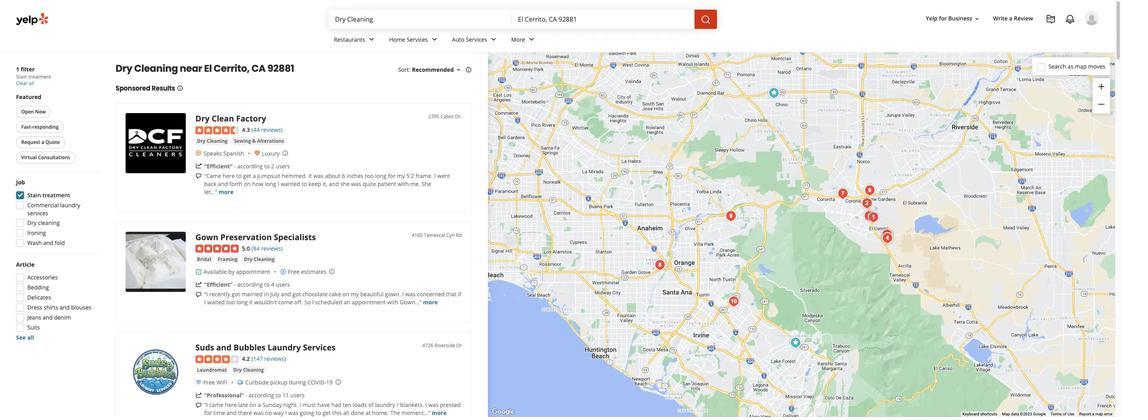 Task type: vqa. For each thing, say whether or not it's contained in the screenshot.
estimates
yes



Task type: describe. For each thing, give the bounding box(es) containing it.
that
[[446, 291, 457, 298]]

inches
[[347, 172, 364, 180]]

pressed
[[440, 402, 461, 409]]

to left keep
[[302, 180, 307, 188]]

tyler b. image
[[1085, 11, 1100, 25]]

and down shirts
[[43, 314, 53, 322]]

error
[[1105, 412, 1113, 417]]

"efficient" - according to 2 users
[[204, 162, 290, 170]]

auto services link
[[446, 29, 505, 52]]

4.3
[[242, 126, 250, 134]]

dry up sponsored
[[116, 62, 132, 75]]

16 free estimates v2 image
[[280, 269, 287, 275]]

home
[[390, 36, 405, 43]]

according for factory
[[237, 162, 263, 170]]

24 chevron down v2 image for home services
[[430, 35, 439, 44]]

all inside "group"
[[27, 334, 34, 342]]

users for specialists
[[276, 281, 290, 289]]

patient
[[378, 180, 396, 188]]

i left wanted at left
[[278, 180, 279, 188]]

moves
[[1089, 62, 1106, 70]]

was inside "i recently got married in july and got chocolate cake on my beautiful gown. i was concerned that if i waited too long it wouldn't come off. so i scheduled an appointment with gown…"
[[406, 291, 416, 298]]

(147 reviews)
[[252, 355, 286, 363]]

4.2
[[242, 355, 250, 363]]

search image
[[701, 15, 711, 24]]

framing button
[[216, 256, 239, 264]]

4.2 link
[[242, 355, 250, 364]]

dry cleaning button for dry cleaning link to the middle
[[243, 256, 276, 264]]

let…"
[[204, 188, 217, 196]]

gown preservation specialists image
[[880, 227, 896, 243]]

factory
[[236, 113, 266, 124]]

1 horizontal spatial long
[[265, 180, 276, 188]]

4.3 star rating image
[[196, 126, 239, 134]]

to left 2
[[264, 162, 270, 170]]

cleaning up results at the left
[[134, 62, 178, 75]]

how
[[252, 180, 264, 188]]

use
[[1068, 412, 1075, 417]]

more for dry clean factory
[[219, 188, 234, 196]]

gown…"
[[400, 299, 422, 306]]

dry cleaning button for top dry cleaning link
[[196, 137, 229, 145]]

more link for suds and bubbles laundry services
[[432, 410, 447, 417]]

zoom in image
[[1097, 82, 1107, 91]]

here inside "came here to get a jumpsuit hemmed. it was about 6 inches too long for my 5'2 frame. i went back and forth on how long i wanted to keep it, and she was quite patient with me. she let…"
[[223, 172, 235, 180]]

free for free estimates
[[288, 268, 300, 276]]

lucy's residential & commercial laundry service image
[[862, 182, 878, 199]]

was down night.
[[288, 410, 299, 417]]

dry cleaning for dry cleaning button corresponding to dry cleaning link to the bottom
[[233, 367, 264, 374]]

map for moves
[[1076, 62, 1087, 70]]

done
[[351, 410, 364, 417]]

more for gown preservation specialists
[[423, 299, 438, 306]]

dry clean factory link
[[196, 113, 266, 124]]

keyboard
[[963, 412, 980, 417]]

1 horizontal spatial gown preservation specialists image
[[880, 227, 896, 243]]

0 vertical spatial appointment
[[236, 268, 270, 276]]

get inside "came here to get a jumpsuit hemmed. it was about 6 inches too long for my 5'2 frame. i went back and forth on how long i wanted to keep it, and she was quite patient with me. she let…"
[[243, 172, 251, 180]]

0 vertical spatial dry cleaning link
[[196, 137, 229, 145]]

1
[[16, 65, 19, 73]]

Near text field
[[518, 15, 689, 24]]

framing
[[218, 256, 238, 263]]

accessories
[[27, 274, 58, 281]]

was left pressed
[[429, 402, 439, 409]]

16 speaks spanish v2 image
[[196, 150, 202, 157]]

search as map moves
[[1049, 62, 1106, 70]]

with inside "came here to get a jumpsuit hemmed. it was about 6 inches too long for my 5'2 frame. i went back and forth on how long i wanted to keep it, and she was quite patient with me. she let…"
[[398, 180, 409, 188]]

gown
[[196, 232, 218, 243]]

reviews) for specialists
[[261, 245, 283, 252]]

a inside "i came here late on a sunday night. i must have had ten loads of laundry / blankets. i was pressed for time and there was no way i was going to get this all done at home. the moment…"
[[258, 402, 261, 409]]

cleaning for top dry cleaning link
[[207, 138, 228, 144]]

a for report
[[1093, 412, 1095, 417]]

16 chevron down v2 image
[[974, 16, 981, 22]]

and up denim
[[60, 304, 70, 312]]

projects image
[[1047, 14, 1056, 24]]

- for and
[[245, 392, 247, 400]]

dry down 5.0
[[244, 256, 253, 263]]

users for bubbles
[[291, 392, 305, 400]]

16 trending v2 image for dry
[[196, 163, 202, 170]]

jeans and denim
[[27, 314, 71, 322]]

with inside "i recently got married in july and got chocolate cake on my beautiful gown. i was concerned that if i waited too long it wouldn't come off. so i scheduled an appointment with gown…"
[[387, 299, 399, 306]]

baroni cleaners & tailoring image
[[726, 294, 742, 310]]

cerrito,
[[214, 62, 250, 75]]

2 vertical spatial dry cleaning link
[[232, 367, 266, 375]]

1 vertical spatial treatment
[[42, 192, 70, 199]]

24 chevron down v2 image for auto services
[[489, 35, 499, 44]]

dry up 16 shipping v2 image
[[233, 367, 242, 374]]

request a quote button
[[16, 137, 65, 149]]

filter
[[21, 65, 35, 73]]

terms of use link
[[1051, 412, 1075, 417]]

my inside "came here to get a jumpsuit hemmed. it was about 6 inches too long for my 5'2 frame. i went back and forth on how long i wanted to keep it, and she was quite patient with me. she let…"
[[397, 172, 405, 180]]

all inside 1 filter stain treatment clear all
[[29, 80, 34, 87]]

recommended button
[[412, 66, 462, 73]]

terms of use
[[1051, 412, 1075, 417]]

clear
[[16, 80, 28, 87]]

i left waited
[[204, 299, 206, 306]]

blouses
[[71, 304, 91, 312]]

1 vertical spatial suds and bubbles laundry services image
[[126, 343, 186, 403]]

map data ©2023 google
[[1003, 412, 1047, 417]]

suits
[[27, 324, 40, 332]]

loads
[[353, 402, 367, 409]]

reviews) for bubbles
[[264, 355, 286, 363]]

was right it on the top left of the page
[[314, 172, 324, 180]]

laundry inside commercial laundry services
[[60, 202, 80, 209]]

here inside "i came here late on a sunday night. i must have had ten loads of laundry / blankets. i was pressed for time and there was no way i was going to get this all done at home. the moment…"
[[225, 402, 237, 409]]

appointment inside "i recently got married in july and got chocolate cake on my beautiful gown. i was concerned that if i waited too long it wouldn't come off. so i scheduled an appointment with gown…"
[[352, 299, 386, 306]]

available
[[204, 268, 227, 276]]

dr.
[[455, 113, 462, 120]]

cleaning for dry cleaning link to the middle
[[254, 256, 275, 263]]

virtual consultations
[[21, 154, 70, 161]]

services for home services
[[407, 36, 428, 43]]

too inside "i recently got married in july and got chocolate cake on my beautiful gown. i was concerned that if i waited too long it wouldn't come off. so i scheduled an appointment with gown…"
[[226, 299, 235, 306]]

(147
[[252, 355, 263, 363]]

i up moment…"
[[426, 402, 427, 409]]

rd
[[456, 232, 462, 239]]

16 speech v2 image for dry clean factory
[[196, 173, 202, 180]]

4160 temescal cyn rd
[[412, 232, 462, 239]]

wanted
[[281, 180, 300, 188]]

for inside yelp for business button
[[940, 15, 948, 22]]

business categories element
[[328, 29, 1100, 52]]

yelp for business
[[927, 15, 973, 22]]

so
[[305, 299, 311, 306]]

commercial
[[27, 202, 59, 209]]

this
[[332, 410, 342, 417]]

wash and fold
[[27, 239, 65, 247]]

i left went
[[435, 172, 436, 180]]

"i for suds
[[204, 402, 208, 409]]

stain inside 1 filter stain treatment clear all
[[16, 73, 27, 80]]

(44 reviews)
[[252, 126, 283, 134]]

to left 11
[[276, 392, 281, 400]]

16 free wifi v2 image
[[196, 380, 202, 386]]

a inside "came here to get a jumpsuit hemmed. it was about 6 inches too long for my 5'2 frame. i went back and forth on how long i wanted to keep it, and she was quite patient with me. she let…"
[[253, 172, 256, 180]]

to up forth
[[236, 172, 242, 180]]

stain treatment
[[27, 192, 70, 199]]

services for auto services
[[466, 36, 487, 43]]

more link for dry clean factory
[[219, 188, 234, 196]]

group containing article
[[14, 261, 100, 342]]

restaurants link
[[328, 29, 383, 52]]

time
[[213, 410, 225, 417]]

for inside "i came here late on a sunday night. i must have had ten loads of laundry / blankets. i was pressed for time and there was no way i was going to get this all done at home. the moment…"
[[204, 410, 212, 417]]

ten
[[343, 402, 352, 409]]

4.2 star rating image
[[196, 356, 239, 364]]

blankets.
[[400, 402, 424, 409]]

data
[[1012, 412, 1020, 417]]

reviews) for factory
[[261, 126, 283, 134]]

denim
[[54, 314, 71, 322]]

fast-
[[21, 124, 32, 130]]

sewing & alterations
[[234, 138, 284, 144]]

pickup
[[270, 379, 288, 387]]

speaks spanish
[[204, 150, 244, 157]]

11
[[283, 392, 289, 400]]

map region
[[424, 0, 1122, 418]]

laundromat link
[[196, 367, 229, 375]]

see
[[16, 334, 26, 342]]

5'2
[[407, 172, 414, 180]]

by
[[229, 268, 235, 276]]

"efficient" for clean
[[204, 162, 233, 170]]

featured group
[[14, 93, 100, 165]]

dry up 16 speaks spanish v2 icon
[[197, 138, 206, 144]]

express custom cuts tailoring & cleaners image
[[859, 195, 875, 211]]

went
[[438, 172, 451, 180]]

off.
[[294, 299, 303, 306]]

keyboard shortcuts
[[963, 412, 998, 417]]

19
[[326, 379, 333, 387]]

consultations
[[38, 154, 70, 161]]

Find text field
[[335, 15, 506, 24]]

(84 reviews)
[[252, 245, 283, 252]]

jeans
[[27, 314, 41, 322]]

a for request
[[41, 139, 44, 146]]

gown preservation specialists link
[[196, 232, 316, 243]]

open now
[[21, 108, 46, 115]]

map for error
[[1096, 412, 1104, 417]]

hemmed.
[[282, 172, 307, 180]]

i left must
[[300, 402, 301, 409]]

5.0 link
[[242, 244, 250, 253]]

preservation
[[221, 232, 272, 243]]

4160
[[412, 232, 423, 239]]

16 shipping v2 image
[[237, 380, 244, 386]]

chocolate
[[303, 291, 328, 298]]

restaurants
[[334, 36, 365, 43]]

4726 riverside dr
[[423, 343, 462, 349]]

0 horizontal spatial services
[[303, 343, 336, 353]]

treatment inside 1 filter stain treatment clear all
[[29, 73, 51, 80]]

0 horizontal spatial gown preservation specialists image
[[126, 232, 186, 292]]

google image
[[490, 407, 517, 418]]



Task type: locate. For each thing, give the bounding box(es) containing it.
dry inside "group"
[[27, 219, 37, 227]]

1 horizontal spatial appointment
[[352, 299, 386, 306]]

none field find
[[335, 15, 506, 24]]

was
[[314, 172, 324, 180], [351, 180, 361, 188], [406, 291, 416, 298], [429, 402, 439, 409], [254, 410, 264, 417], [288, 410, 299, 417]]

24 chevron down v2 image for more
[[527, 35, 537, 44]]

see all button
[[16, 334, 34, 342]]

1 horizontal spatial map
[[1096, 412, 1104, 417]]

16 speech v2 image for gown preservation specialists
[[196, 292, 202, 298]]

and left fold
[[43, 239, 53, 247]]

a down the "professional" - according to 11 users
[[258, 402, 261, 409]]

services
[[407, 36, 428, 43], [466, 36, 487, 43], [303, 343, 336, 353]]

None field
[[335, 15, 506, 24], [518, 15, 689, 24]]

2 vertical spatial -
[[245, 392, 247, 400]]

0 vertical spatial all
[[29, 80, 34, 87]]

dry
[[116, 62, 132, 75], [196, 113, 210, 124], [197, 138, 206, 144], [27, 219, 37, 227], [244, 256, 253, 263], [233, 367, 242, 374]]

a up how
[[253, 172, 256, 180]]

"efficient" up recently at bottom
[[204, 281, 233, 289]]

1 horizontal spatial suds and bubbles laundry services image
[[766, 85, 782, 101]]

1 vertical spatial map
[[1096, 412, 1104, 417]]

quite
[[363, 180, 376, 188]]

1 vertical spatial reviews)
[[261, 245, 283, 252]]

clear all link
[[16, 80, 34, 87]]

dry clean factory
[[196, 113, 266, 124]]

i right so
[[313, 299, 314, 306]]

1 horizontal spatial none field
[[518, 15, 689, 24]]

1 vertical spatial long
[[265, 180, 276, 188]]

map left error
[[1096, 412, 1104, 417]]

2 vertical spatial on
[[250, 402, 257, 409]]

2 "efficient" from the top
[[204, 281, 233, 289]]

0 vertical spatial 16 trending v2 image
[[196, 163, 202, 170]]

more link
[[219, 188, 234, 196], [423, 299, 438, 306], [432, 410, 447, 417]]

for up patient
[[388, 172, 396, 180]]

0 vertical spatial "efficient"
[[204, 162, 233, 170]]

free right 16 free estimates v2 image
[[288, 268, 300, 276]]

0 vertical spatial for
[[940, 15, 948, 22]]

1 horizontal spatial stain
[[27, 192, 41, 199]]

- for preservation
[[234, 281, 236, 289]]

the
[[391, 410, 400, 417]]

treatment
[[29, 73, 51, 80], [42, 192, 70, 199]]

alterations
[[257, 138, 284, 144]]

all inside "i came here late on a sunday night. i must have had ten loads of laundry / blankets. i was pressed for time and there was no way i was going to get this all done at home. the moment…"
[[343, 410, 349, 417]]

2 horizontal spatial long
[[375, 172, 387, 180]]

on inside "i came here late on a sunday night. i must have had ten loads of laundry / blankets. i was pressed for time and there was no way i was going to get this all done at home. the moment…"
[[250, 402, 257, 409]]

reviews) down laundry on the left of the page
[[264, 355, 286, 363]]

virtual consultations button
[[16, 152, 75, 164]]

dry up ironing
[[27, 219, 37, 227]]

a right report
[[1093, 412, 1095, 417]]

article
[[16, 261, 35, 269]]

"efficient" up "came
[[204, 162, 233, 170]]

(44
[[252, 126, 260, 134]]

(84
[[252, 245, 260, 252]]

long
[[375, 172, 387, 180], [265, 180, 276, 188], [237, 299, 248, 306]]

report a map error link
[[1080, 412, 1113, 417]]

according for specialists
[[237, 281, 263, 289]]

2 vertical spatial more
[[432, 410, 447, 417]]

2 24 chevron down v2 image from the left
[[430, 35, 439, 44]]

user actions element
[[920, 10, 1111, 59]]

free for free wifi
[[204, 379, 215, 387]]

more link for gown preservation specialists
[[423, 299, 438, 306]]

covid-
[[308, 379, 326, 387]]

according for bubbles
[[249, 392, 274, 400]]

2 "i from the top
[[204, 402, 208, 409]]

anaheim hills cleaners image
[[723, 208, 739, 224]]

- down available by appointment
[[234, 281, 236, 289]]

reviews) right "(84"
[[261, 245, 283, 252]]

laundry inside "i came here late on a sunday night. i must have had ten loads of laundry / blankets. i was pressed for time and there was no way i was going to get this all done at home. the moment…"
[[375, 402, 395, 409]]

24 chevron down v2 image inside more link
[[527, 35, 537, 44]]

map
[[1076, 62, 1087, 70], [1096, 412, 1104, 417]]

dry cleaning button for dry cleaning link to the bottom
[[232, 367, 266, 375]]

1 got from the left
[[232, 291, 240, 298]]

24 chevron down v2 image
[[367, 35, 377, 44], [430, 35, 439, 44]]

- for clean
[[234, 162, 236, 170]]

1 24 chevron down v2 image from the left
[[367, 35, 377, 44]]

"i inside "i recently got married in july and got chocolate cake on my beautiful gown. i was concerned that if i waited too long it wouldn't come off. so i scheduled an appointment with gown…"
[[204, 291, 208, 298]]

as
[[1068, 62, 1074, 70]]

2 vertical spatial long
[[237, 299, 248, 306]]

1 vertical spatial all
[[27, 334, 34, 342]]

0 vertical spatial more link
[[219, 188, 234, 196]]

2795
[[429, 113, 440, 120]]

0 horizontal spatial map
[[1076, 62, 1087, 70]]

16 chevron down v2 image
[[456, 67, 462, 73]]

back
[[204, 180, 217, 188]]

on
[[244, 180, 251, 188], [343, 291, 349, 298], [250, 402, 257, 409]]

get inside "i came here late on a sunday night. i must have had ten loads of laundry / blankets. i was pressed for time and there was no way i was going to get this all done at home. the moment…"
[[323, 410, 331, 417]]

dress
[[27, 304, 42, 312]]

0 horizontal spatial none field
[[335, 15, 506, 24]]

1 vertical spatial -
[[234, 281, 236, 289]]

cleaning down (84 reviews)
[[254, 256, 275, 263]]

1 horizontal spatial get
[[323, 410, 331, 417]]

keyboard shortcuts button
[[963, 412, 998, 418]]

a left quote
[[41, 139, 44, 146]]

curbside
[[245, 379, 269, 387]]

1 vertical spatial 16 speech v2 image
[[196, 292, 202, 298]]

0 vertical spatial suds and bubbles laundry services image
[[766, 85, 782, 101]]

job
[[16, 179, 25, 186]]

a
[[1010, 15, 1013, 22], [41, 139, 44, 146], [253, 172, 256, 180], [258, 402, 261, 409], [1093, 412, 1095, 417]]

and inside "i recently got married in july and got chocolate cake on my beautiful gown. i was concerned that if i waited too long it wouldn't come off. so i scheduled an appointment with gown…"
[[281, 291, 291, 298]]

framing link
[[216, 256, 239, 264]]

more for suds and bubbles laundry services
[[432, 410, 447, 417]]

0 horizontal spatial free
[[204, 379, 215, 387]]

0 horizontal spatial get
[[243, 172, 251, 180]]

16 info v2 image
[[466, 67, 472, 73]]

clean
[[212, 113, 234, 124]]

5 star rating image
[[196, 245, 239, 253]]

16 info v2 image
[[177, 85, 183, 92]]

16 trending v2 image for gown
[[196, 282, 202, 288]]

24 chevron down v2 image right more
[[527, 35, 537, 44]]

dry cleaning near el cerrito, ca 92881
[[116, 62, 294, 75]]

1 vertical spatial users
[[276, 281, 290, 289]]

my inside "i recently got married in july and got chocolate cake on my beautiful gown. i was concerned that if i waited too long it wouldn't come off. so i scheduled an appointment with gown…"
[[351, 291, 359, 298]]

dry cleaning button down 4.2
[[232, 367, 266, 375]]

None search field
[[329, 10, 719, 29]]

2 none field from the left
[[518, 15, 689, 24]]

16 trending v2 image
[[196, 393, 202, 399]]

0 horizontal spatial long
[[237, 299, 248, 306]]

2 vertical spatial dry cleaning
[[233, 367, 264, 374]]

1 vertical spatial "efficient"
[[204, 281, 233, 289]]

reviews) up alterations on the top
[[261, 126, 283, 134]]

0 vertical spatial treatment
[[29, 73, 51, 80]]

yelp
[[927, 15, 938, 22]]

dry cleaning link down "(84"
[[243, 256, 276, 264]]

1 vertical spatial more
[[423, 299, 438, 306]]

appointment down beautiful
[[352, 299, 386, 306]]

1 vertical spatial appointment
[[352, 299, 386, 306]]

my left beautiful
[[351, 291, 359, 298]]

and right back
[[218, 180, 228, 188]]

to inside "i came here late on a sunday night. i must have had ten loads of laundry / blankets. i was pressed for time and there was no way i was going to get this all done at home. the moment…"
[[316, 410, 321, 417]]

for left time
[[204, 410, 212, 417]]

gown preservation specialists image
[[880, 227, 896, 243], [126, 232, 186, 292]]

too up quite
[[365, 172, 374, 180]]

and up the 4.2 star rating image at the left bottom of page
[[216, 343, 232, 353]]

dry cleaning for dry cleaning button for dry cleaning link to the middle
[[244, 256, 275, 263]]

stain up commercial
[[27, 192, 41, 199]]

0 horizontal spatial stain
[[16, 73, 27, 80]]

1 16 speech v2 image from the top
[[196, 173, 202, 180]]

0 horizontal spatial suds and bubbles laundry services image
[[126, 343, 186, 403]]

on inside "came here to get a jumpsuit hemmed. it was about 6 inches too long for my 5'2 frame. i went back and forth on how long i wanted to keep it, and she was quite patient with me. she let…"
[[244, 180, 251, 188]]

0 vertical spatial according
[[237, 162, 263, 170]]

laundry up 'home.'
[[375, 402, 395, 409]]

"i for gown
[[204, 291, 208, 298]]

zoom out image
[[1097, 100, 1107, 109]]

dry cleaning
[[27, 219, 60, 227]]

on inside "i recently got married in july and got chocolate cake on my beautiful gown. i was concerned that if i waited too long it wouldn't come off. so i scheduled an appointment with gown…"
[[343, 291, 349, 298]]

&
[[252, 138, 256, 144]]

of inside "i came here late on a sunday night. i must have had ten loads of laundry / blankets. i was pressed for time and there was no way i was going to get this all done at home. the moment…"
[[369, 402, 374, 409]]

group containing job
[[14, 179, 100, 250]]

1 vertical spatial group
[[14, 179, 100, 250]]

1 horizontal spatial free
[[288, 268, 300, 276]]

0 vertical spatial on
[[244, 180, 251, 188]]

near
[[180, 62, 202, 75]]

cleaning
[[38, 219, 60, 227]]

stain inside "group"
[[27, 192, 41, 199]]

a right "write"
[[1010, 15, 1013, 22]]

1 vertical spatial my
[[351, 291, 359, 298]]

1 vertical spatial dry cleaning link
[[243, 256, 276, 264]]

2 got from the left
[[293, 291, 301, 298]]

was down inches
[[351, 180, 361, 188]]

0 vertical spatial users
[[276, 162, 290, 170]]

laundromat
[[197, 367, 227, 374]]

cleaning down (147
[[243, 367, 264, 374]]

1 "efficient" from the top
[[204, 162, 233, 170]]

all right clear
[[29, 80, 34, 87]]

0 horizontal spatial 24 chevron down v2 image
[[489, 35, 499, 44]]

1 vertical spatial stain
[[27, 192, 41, 199]]

1 vertical spatial on
[[343, 291, 349, 298]]

services right home
[[407, 36, 428, 43]]

- down spanish
[[234, 162, 236, 170]]

fold
[[55, 239, 65, 247]]

2 vertical spatial dry cleaning button
[[232, 367, 266, 375]]

16 available by appointment v2 image
[[196, 269, 202, 275]]

dry clean factory image
[[126, 113, 186, 173], [862, 208, 878, 224], [880, 230, 896, 246], [880, 230, 896, 246]]

dry cleaning down 4.3 star rating image
[[197, 138, 228, 144]]

1 horizontal spatial laundry
[[375, 402, 395, 409]]

2 horizontal spatial services
[[466, 36, 487, 43]]

cleaning for dry cleaning link to the bottom
[[243, 367, 264, 374]]

0 horizontal spatial laundry
[[60, 202, 80, 209]]

bridal
[[197, 256, 211, 263]]

0 horizontal spatial for
[[204, 410, 212, 417]]

services up covid-
[[303, 343, 336, 353]]

cleaning
[[134, 62, 178, 75], [207, 138, 228, 144], [254, 256, 275, 263], [243, 367, 264, 374]]

and right time
[[227, 410, 237, 417]]

according down 16 luxury v2 icon
[[237, 162, 263, 170]]

free right 16 free wifi v2 icon on the bottom of page
[[204, 379, 215, 387]]

1 vertical spatial get
[[323, 410, 331, 417]]

waited
[[207, 299, 225, 306]]

me.
[[411, 180, 420, 188]]

0 vertical spatial more
[[219, 188, 234, 196]]

bubbles
[[234, 343, 266, 353]]

dry cleaning link down 4.3 star rating image
[[196, 137, 229, 145]]

too down recently at bottom
[[226, 299, 235, 306]]

0 vertical spatial free
[[288, 268, 300, 276]]

16 speech v2 image
[[196, 403, 202, 409]]

92881
[[268, 62, 294, 75]]

1 vertical spatial free
[[204, 379, 215, 387]]

1 horizontal spatial of
[[1064, 412, 1067, 417]]

now
[[35, 108, 46, 115]]

0 vertical spatial 16 speech v2 image
[[196, 173, 202, 180]]

1 vertical spatial of
[[1064, 412, 1067, 417]]

24 chevron down v2 image for restaurants
[[367, 35, 377, 44]]

in
[[264, 291, 269, 298]]

users right the 4
[[276, 281, 290, 289]]

lucy's laundry & dry cleaning image
[[652, 257, 668, 273]]

1 none field from the left
[[335, 15, 506, 24]]

1 horizontal spatial got
[[293, 291, 301, 298]]

open now button
[[16, 106, 51, 118]]

16 trending v2 image
[[196, 163, 202, 170], [196, 282, 202, 288]]

0 vertical spatial map
[[1076, 62, 1087, 70]]

0 vertical spatial -
[[234, 162, 236, 170]]

according up married
[[237, 281, 263, 289]]

laundromat button
[[196, 367, 229, 375]]

got up off.
[[293, 291, 301, 298]]

1 vertical spatial dry cleaning
[[244, 256, 275, 263]]

too inside "came here to get a jumpsuit hemmed. it was about 6 inches too long for my 5'2 frame. i went back and forth on how long i wanted to keep it, and she was quite patient with me. she let…"
[[365, 172, 374, 180]]

0 vertical spatial with
[[398, 180, 409, 188]]

power cleaners image
[[788, 335, 804, 351]]

2 vertical spatial reviews)
[[264, 355, 286, 363]]

dry up 4.3 star rating image
[[196, 113, 210, 124]]

"i
[[204, 291, 208, 298], [204, 402, 208, 409]]

estimates
[[301, 268, 327, 276]]

to left the 4
[[264, 281, 270, 289]]

1 horizontal spatial for
[[388, 172, 396, 180]]

with down gown.
[[387, 299, 399, 306]]

16 trending v2 image down 16 available by appointment v2 icon
[[196, 282, 202, 288]]

4726
[[423, 343, 434, 349]]

2 vertical spatial for
[[204, 410, 212, 417]]

laundry
[[268, 343, 301, 353]]

users right 2
[[276, 162, 290, 170]]

and inside "i came here late on a sunday night. i must have had ten loads of laundry / blankets. i was pressed for time and there was no way i was going to get this all done at home. the moment…"
[[227, 410, 237, 417]]

0 horizontal spatial 24 chevron down v2 image
[[367, 35, 377, 44]]

24 chevron down v2 image left auto on the top of the page
[[430, 35, 439, 44]]

ironing
[[27, 229, 46, 237]]

ontario cleaners image
[[866, 209, 882, 225]]

2 vertical spatial according
[[249, 392, 274, 400]]

- up late
[[245, 392, 247, 400]]

dry cleaning for dry cleaning button related to top dry cleaning link
[[197, 138, 228, 144]]

"efficient"
[[204, 162, 233, 170], [204, 281, 233, 289]]

write a review link
[[991, 11, 1037, 26]]

2 vertical spatial all
[[343, 410, 349, 417]]

wouldn't
[[254, 299, 277, 306]]

6
[[342, 172, 345, 180]]

2 16 speech v2 image from the top
[[196, 292, 202, 298]]

more
[[512, 36, 525, 43]]

2 vertical spatial more link
[[432, 410, 447, 417]]

and up come
[[281, 291, 291, 298]]

of left use
[[1064, 412, 1067, 417]]

24 chevron down v2 image inside restaurants link
[[367, 35, 377, 44]]

request
[[21, 139, 40, 146]]

"i inside "i came here late on a sunday night. i must have had ten loads of laundry / blankets. i was pressed for time and there was no way i was going to get this all done at home. the moment…"
[[204, 402, 208, 409]]

1 horizontal spatial services
[[407, 36, 428, 43]]

dry cleaning button down 4.3 star rating image
[[196, 137, 229, 145]]

laundry down stain treatment
[[60, 202, 80, 209]]

appointment up '"efficient" - according to 4 users'
[[236, 268, 270, 276]]

notifications image
[[1066, 14, 1076, 24]]

0 vertical spatial of
[[369, 402, 374, 409]]

for inside "came here to get a jumpsuit hemmed. it was about 6 inches too long for my 5'2 frame. i went back and forth on how long i wanted to keep it, and she was quite patient with me. she let…"
[[388, 172, 396, 180]]

shortcuts
[[981, 412, 998, 417]]

1 vertical spatial "i
[[204, 402, 208, 409]]

"i right 16 speech v2 image
[[204, 402, 208, 409]]

1 "i from the top
[[204, 291, 208, 298]]

info icon image
[[282, 150, 289, 157], [282, 150, 289, 157], [329, 269, 335, 275], [329, 269, 335, 275], [335, 379, 342, 386], [335, 379, 342, 386]]

"efficient" - according to 4 users
[[204, 281, 290, 289]]

1 vertical spatial dry cleaning button
[[243, 256, 276, 264]]

sponsored results
[[116, 84, 175, 93]]

0 horizontal spatial too
[[226, 299, 235, 306]]

dry cleaning down "(84"
[[244, 256, 275, 263]]

1 24 chevron down v2 image from the left
[[489, 35, 499, 44]]

auto
[[452, 36, 465, 43]]

group
[[1093, 78, 1111, 114], [14, 179, 100, 250], [14, 261, 100, 342]]

city cleaners image
[[835, 186, 851, 202]]

map right "as" at top
[[1076, 62, 1087, 70]]

1 vertical spatial with
[[387, 299, 399, 306]]

2 24 chevron down v2 image from the left
[[527, 35, 537, 44]]

0 vertical spatial get
[[243, 172, 251, 180]]

appointment
[[236, 268, 270, 276], [352, 299, 386, 306]]

of up at
[[369, 402, 374, 409]]

0 horizontal spatial got
[[232, 291, 240, 298]]

16 luxury v2 image
[[254, 150, 260, 157]]

a inside button
[[41, 139, 44, 146]]

open
[[21, 108, 34, 115]]

too
[[365, 172, 374, 180], [226, 299, 235, 306]]

i right gown.
[[403, 291, 404, 298]]

auto services
[[452, 36, 487, 43]]

16 trending v2 image down 16 speaks spanish v2 icon
[[196, 163, 202, 170]]

1 horizontal spatial my
[[397, 172, 405, 180]]

gown.
[[385, 291, 401, 298]]

0 vertical spatial my
[[397, 172, 405, 180]]

long up patient
[[375, 172, 387, 180]]

on right late
[[250, 402, 257, 409]]

1 16 trending v2 image from the top
[[196, 163, 202, 170]]

for
[[940, 15, 948, 22], [388, 172, 396, 180], [204, 410, 212, 417]]

16 speech v2 image
[[196, 173, 202, 180], [196, 292, 202, 298]]

"i recently got married in july and got chocolate cake on my beautiful gown. i was concerned that if i waited too long it wouldn't come off. so i scheduled an appointment with gown…"
[[204, 291, 462, 306]]

on left how
[[244, 180, 251, 188]]

with down 5'2
[[398, 180, 409, 188]]

0 vertical spatial reviews)
[[261, 126, 283, 134]]

users up night.
[[291, 392, 305, 400]]

"efficient" for preservation
[[204, 281, 233, 289]]

0 vertical spatial too
[[365, 172, 374, 180]]

here up forth
[[223, 172, 235, 180]]

24 chevron down v2 image right restaurants
[[367, 35, 377, 44]]

suds and bubbles laundry services image
[[766, 85, 782, 101], [126, 343, 186, 403]]

0 vertical spatial laundry
[[60, 202, 80, 209]]

1 vertical spatial here
[[225, 402, 237, 409]]

more down forth
[[219, 188, 234, 196]]

0 horizontal spatial appointment
[[236, 268, 270, 276]]

treatment up commercial laundry services on the left of the page
[[42, 192, 70, 199]]

24 chevron down v2 image inside auto services link
[[489, 35, 499, 44]]

"i up waited
[[204, 291, 208, 298]]

dry cleaning down 4.2
[[233, 367, 264, 374]]

married
[[242, 291, 263, 298]]

my left 5'2
[[397, 172, 405, 180]]

wash
[[27, 239, 42, 247]]

1 vertical spatial laundry
[[375, 402, 395, 409]]

2 16 trending v2 image from the top
[[196, 282, 202, 288]]

users for factory
[[276, 162, 290, 170]]

was up the gown…"
[[406, 291, 416, 298]]

0 vertical spatial stain
[[16, 73, 27, 80]]

none field "near"
[[518, 15, 689, 24]]

on up an
[[343, 291, 349, 298]]

long inside "i recently got married in july and got chocolate cake on my beautiful gown. i was concerned that if i waited too long it wouldn't come off. so i scheduled an appointment with gown…"
[[237, 299, 248, 306]]

24 chevron down v2 image right auto services
[[489, 35, 499, 44]]

she
[[422, 180, 432, 188]]

more link down forth
[[219, 188, 234, 196]]

services right auto on the top of the page
[[466, 36, 487, 43]]

cabot
[[441, 113, 454, 120]]

spanish
[[223, 150, 244, 157]]

long down jumpsuit
[[265, 180, 276, 188]]

5.0
[[242, 245, 250, 252]]

1 vertical spatial 16 trending v2 image
[[196, 282, 202, 288]]

0 vertical spatial group
[[1093, 78, 1111, 114]]

sponsored
[[116, 84, 150, 93]]

more link down pressed
[[432, 410, 447, 417]]

1 horizontal spatial too
[[365, 172, 374, 180]]

0 vertical spatial "i
[[204, 291, 208, 298]]

was left no at bottom left
[[254, 410, 264, 417]]

24 chevron down v2 image
[[489, 35, 499, 44], [527, 35, 537, 44]]

stain down 1 at the top left of the page
[[16, 73, 27, 80]]

0 vertical spatial here
[[223, 172, 235, 180]]

0 vertical spatial dry cleaning
[[197, 138, 228, 144]]

riverside
[[435, 343, 455, 349]]

i right the way
[[285, 410, 287, 417]]

1 horizontal spatial 24 chevron down v2 image
[[527, 35, 537, 44]]

and down about
[[329, 180, 339, 188]]

during
[[289, 379, 306, 387]]

dry cleaning
[[197, 138, 228, 144], [244, 256, 275, 263], [233, 367, 264, 374]]

according down curbside
[[249, 392, 274, 400]]

get down have
[[323, 410, 331, 417]]

24 chevron down v2 image inside home services link
[[430, 35, 439, 44]]

a for write
[[1010, 15, 1013, 22]]



